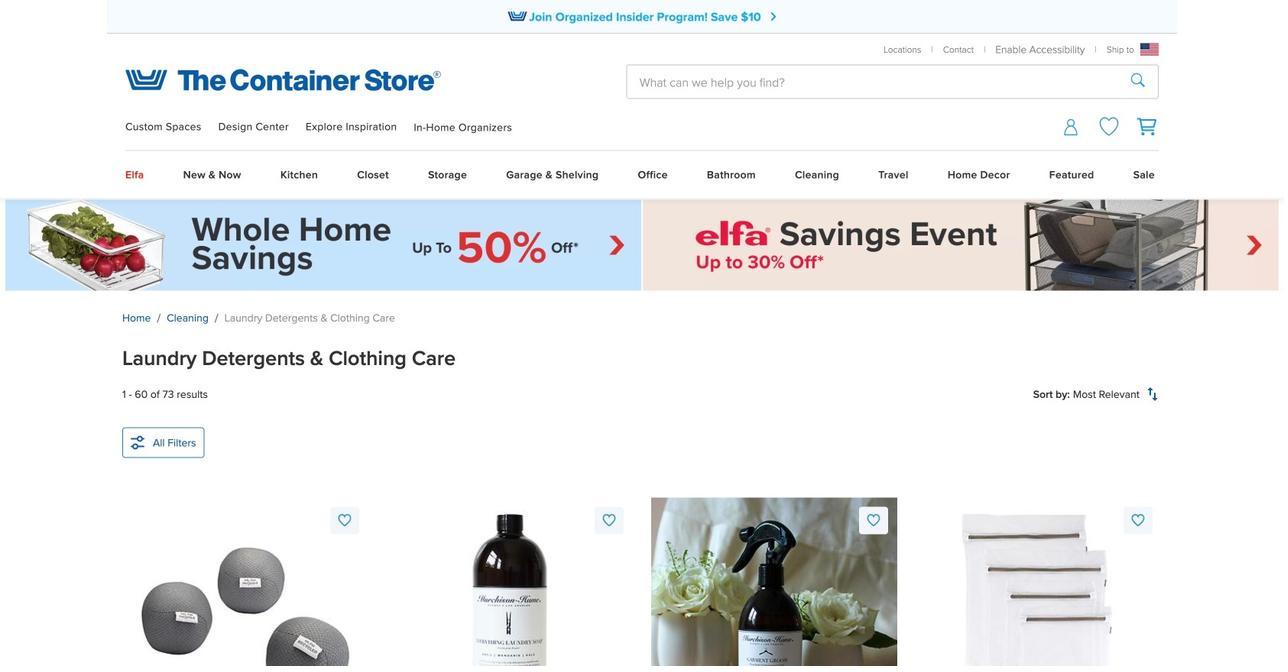 Task type: describe. For each thing, give the bounding box(es) containing it.
us image
[[1140, 43, 1159, 55]]

What can we help you find? field
[[627, 66, 1118, 98]]

full circle recycled wash bags set of 4 image
[[916, 498, 1162, 667]]

add to favorites image for 'murchison-hume 32 oz. laundry detergent' image
[[602, 514, 616, 527]]

murchison-hume garment groom clothing spray image
[[651, 498, 897, 667]]

whole home savings • up to 50% off* image
[[5, 200, 641, 291]]



Task type: locate. For each thing, give the bounding box(es) containing it.
add to favorites image for full circle recycled wash bags set of 4 image
[[1131, 514, 1145, 527]]

1 add to favorites image from the left
[[867, 514, 881, 527]]

menu item
[[125, 103, 218, 150], [218, 103, 306, 150], [306, 103, 414, 150], [414, 118, 529, 136]]

the container store logo image
[[125, 69, 441, 91]]

add to favorites image for the murchison-hume garment groom clothing spray image
[[867, 514, 881, 527]]

full circle anti-static dryer balls image
[[122, 498, 368, 667]]

add to favorites image
[[867, 514, 881, 527], [1131, 514, 1145, 527]]

add to favorites image for full circle anti-static dryer balls image
[[338, 514, 352, 527]]

menu bar
[[125, 103, 1044, 150]]

filter image
[[131, 436, 144, 450]]

add to favorites image
[[338, 514, 352, 527], [602, 514, 616, 527]]

1 horizontal spatial add to favorites image
[[602, 514, 616, 527]]

1 horizontal spatial add to favorites image
[[1131, 514, 1145, 527]]

2 add to favorites image from the left
[[602, 514, 616, 527]]

0 horizontal spatial add to favorites image
[[338, 514, 352, 527]]

murchison-hume 32 oz. laundry detergent image
[[387, 498, 633, 667]]

0 horizontal spatial add to favorites image
[[867, 514, 881, 527]]

elfa savings event • up to 30% off* image
[[643, 200, 1279, 291]]

1 add to favorites image from the left
[[338, 514, 352, 527]]

2 add to favorites image from the left
[[1131, 514, 1145, 527]]

sort image
[[1147, 388, 1158, 401]]



Task type: vqa. For each thing, say whether or not it's contained in the screenshot.
PINTEREST P image
no



